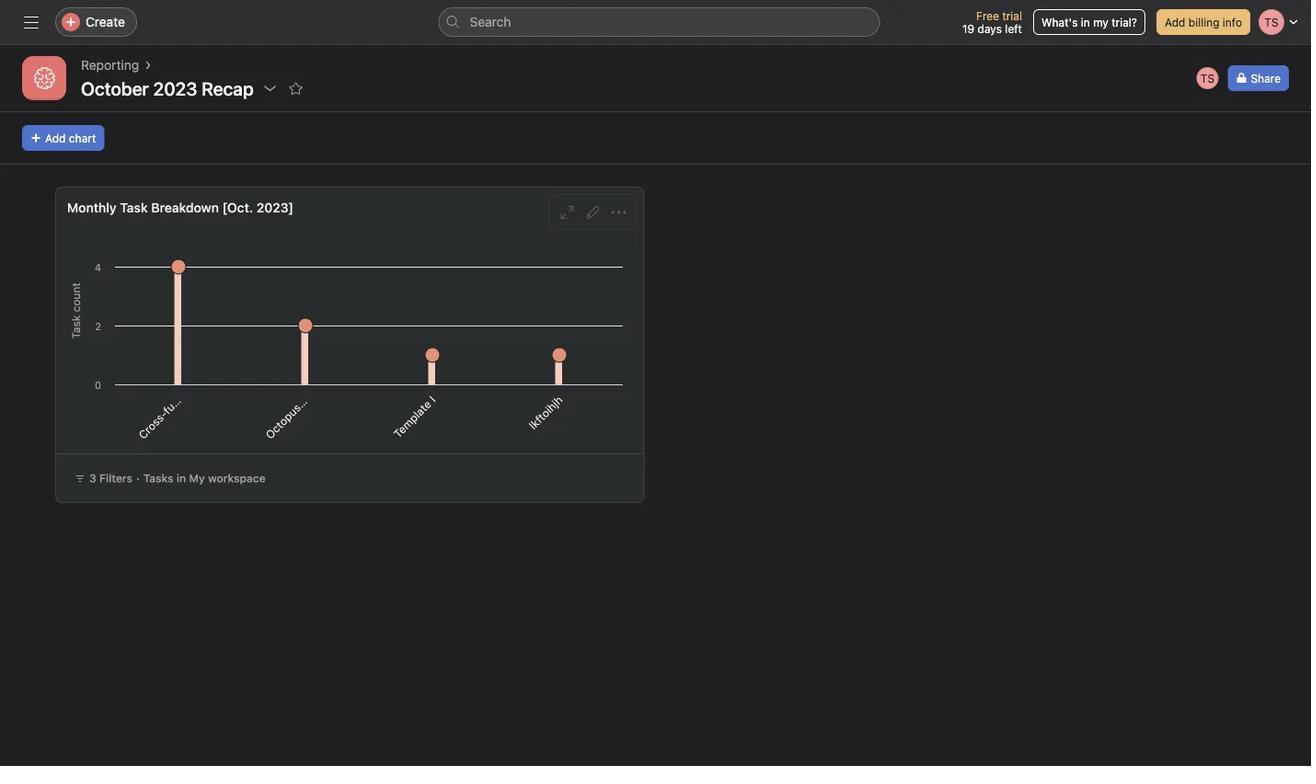 Task type: vqa. For each thing, say whether or not it's contained in the screenshot.
the [Oct. 2023]
yes



Task type: describe. For each thing, give the bounding box(es) containing it.
i
[[427, 394, 438, 405]]

create
[[86, 14, 125, 29]]

trial
[[1003, 9, 1023, 22]]

share button
[[1228, 65, 1290, 91]]

my
[[1094, 16, 1109, 29]]

edit chart image
[[586, 205, 601, 220]]

lkftoihjh
[[527, 394, 565, 432]]

more actions image
[[612, 205, 626, 220]]

add billing info
[[1165, 16, 1243, 29]]

add for add billing info
[[1165, 16, 1186, 29]]

breakdown
[[151, 200, 219, 215]]

in for my
[[1082, 16, 1091, 29]]

specimen
[[297, 363, 342, 408]]

october
[[81, 77, 149, 99]]

what's in my trial? button
[[1034, 9, 1146, 35]]

tasks in my workspace
[[143, 472, 266, 485]]

my
[[189, 472, 205, 485]]

days
[[978, 22, 1002, 35]]

[oct. 2023]
[[222, 200, 294, 215]]

info
[[1223, 16, 1243, 29]]

what's in my trial?
[[1042, 16, 1138, 29]]

search
[[470, 14, 511, 29]]

billing
[[1189, 16, 1220, 29]]

create button
[[55, 7, 137, 37]]

view chart image
[[560, 205, 575, 220]]

monthly task breakdown [oct. 2023]
[[67, 200, 294, 215]]

ts button
[[1195, 65, 1221, 91]]



Task type: locate. For each thing, give the bounding box(es) containing it.
left
[[1006, 22, 1023, 35]]

19
[[963, 22, 975, 35]]

add inside button
[[1165, 16, 1186, 29]]

in
[[1082, 16, 1091, 29], [177, 472, 186, 485]]

3 filters
[[89, 472, 133, 485]]

add
[[1165, 16, 1186, 29], [45, 132, 66, 145]]

workspace
[[208, 472, 266, 485]]

show options image
[[263, 81, 278, 96]]

add for add chart
[[45, 132, 66, 145]]

1 vertical spatial add
[[45, 132, 66, 145]]

reporting link
[[81, 55, 139, 75]]

add inside "button"
[[45, 132, 66, 145]]

add chart
[[45, 132, 96, 145]]

tasks
[[143, 472, 174, 485]]

search button
[[439, 7, 881, 37]]

add left chart
[[45, 132, 66, 145]]

add billing info button
[[1157, 9, 1251, 35]]

brain image
[[33, 67, 55, 89]]

template
[[391, 398, 434, 441]]

share
[[1251, 72, 1281, 85]]

0 horizontal spatial in
[[177, 472, 186, 485]]

template i
[[391, 394, 438, 441]]

chart
[[69, 132, 96, 145]]

trial?
[[1112, 16, 1138, 29]]

0 horizontal spatial add
[[45, 132, 66, 145]]

filters
[[99, 472, 133, 485]]

what's
[[1042, 16, 1078, 29]]

1 horizontal spatial add
[[1165, 16, 1186, 29]]

1 vertical spatial in
[[177, 472, 186, 485]]

ts
[[1201, 72, 1215, 85]]

free trial 19 days left
[[963, 9, 1023, 35]]

add left billing
[[1165, 16, 1186, 29]]

monthly
[[67, 200, 117, 215]]

2023 recap
[[153, 77, 254, 99]]

1 horizontal spatial in
[[1082, 16, 1091, 29]]

free
[[977, 9, 1000, 22]]

add to starred image
[[289, 81, 303, 96]]

octopus specimen
[[263, 363, 342, 442]]

search list box
[[439, 7, 881, 37]]

in inside button
[[1082, 16, 1091, 29]]

in for my
[[177, 472, 186, 485]]

expand sidebar image
[[24, 15, 39, 29]]

task
[[120, 200, 148, 215]]

october 2023 recap
[[81, 77, 254, 99]]

octopus
[[263, 401, 303, 442]]

0 vertical spatial in
[[1082, 16, 1091, 29]]

add chart button
[[22, 125, 104, 151]]

3
[[89, 472, 96, 485]]

reporting
[[81, 58, 139, 73]]

0 vertical spatial add
[[1165, 16, 1186, 29]]



